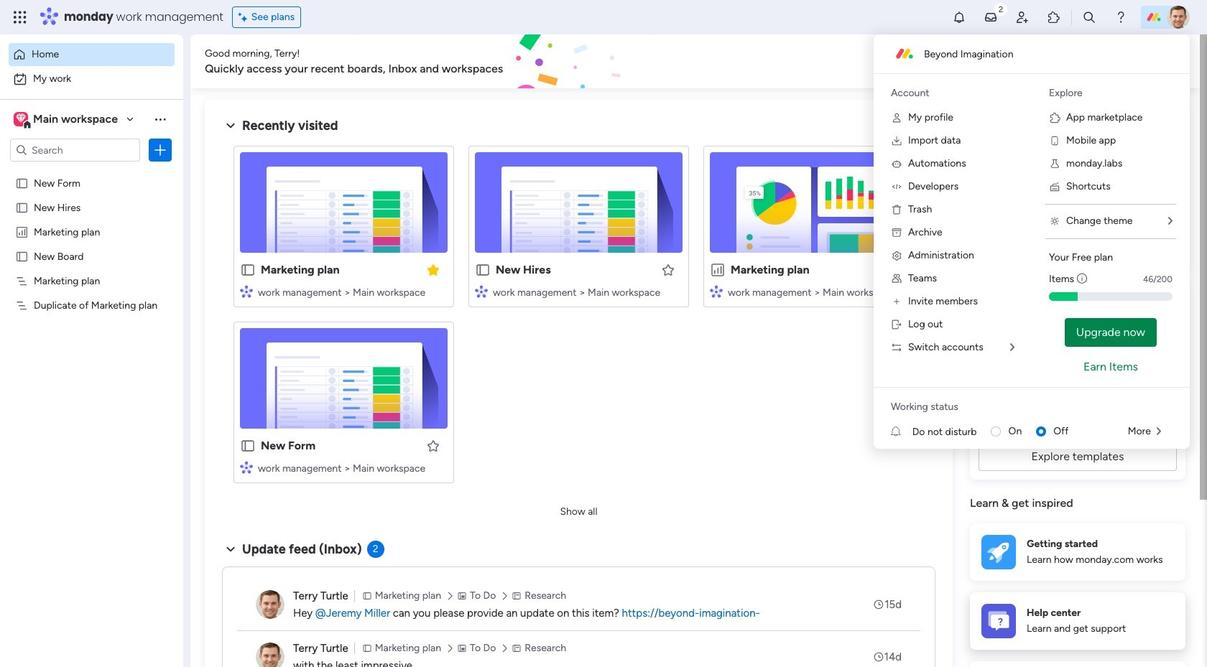 Task type: locate. For each thing, give the bounding box(es) containing it.
help center element
[[970, 593, 1186, 650]]

v2 user feedback image
[[982, 53, 992, 70]]

v2 surfce notifications image
[[891, 424, 912, 439]]

terry turtle image
[[1167, 6, 1190, 29], [256, 591, 285, 619]]

0 horizontal spatial add to favorites image
[[426, 439, 440, 453]]

1 vertical spatial terry turtle image
[[256, 591, 285, 619]]

0 horizontal spatial public board image
[[15, 249, 29, 263]]

mobile app image
[[1049, 135, 1061, 147]]

1 horizontal spatial terry turtle image
[[1167, 6, 1190, 29]]

public board image
[[15, 176, 29, 190], [15, 200, 29, 214], [240, 262, 256, 278], [240, 438, 256, 454]]

quick search results list box
[[222, 134, 935, 501]]

public board image
[[15, 249, 29, 263], [475, 262, 491, 278]]

change theme image
[[1049, 216, 1061, 227]]

close recently visited image
[[222, 117, 239, 134]]

public board image inside "quick search results" list box
[[475, 262, 491, 278]]

public board image down public dashboard icon on the top of the page
[[15, 249, 29, 263]]

trash image
[[891, 204, 902, 216]]

terry turtle image up terry turtle image
[[256, 591, 285, 619]]

log out image
[[891, 319, 902, 331]]

invite members image down the teams image
[[891, 296, 902, 308]]

2 image
[[994, 1, 1007, 17]]

close update feed (inbox) image
[[222, 541, 239, 558]]

2 horizontal spatial add to favorites image
[[896, 263, 910, 277]]

option
[[9, 43, 175, 66], [9, 68, 175, 91], [0, 170, 183, 173]]

invite members image right 2 icon
[[1015, 10, 1030, 24]]

templates image image
[[983, 289, 1173, 388]]

add to favorites image
[[661, 263, 675, 277], [896, 263, 910, 277], [426, 439, 440, 453]]

1 vertical spatial invite members image
[[891, 296, 902, 308]]

invite members image
[[1015, 10, 1030, 24], [891, 296, 902, 308]]

terry turtle image right help "icon"
[[1167, 6, 1190, 29]]

public board image right remove from favorites icon
[[475, 262, 491, 278]]

1 horizontal spatial public board image
[[475, 262, 491, 278]]

my profile image
[[891, 112, 902, 124]]

0 vertical spatial terry turtle image
[[1167, 6, 1190, 29]]

0 horizontal spatial terry turtle image
[[256, 591, 285, 619]]

notifications image
[[952, 10, 966, 24]]

0 vertical spatial option
[[9, 43, 175, 66]]

developers image
[[891, 181, 902, 193]]

0 horizontal spatial invite members image
[[891, 296, 902, 308]]

import data image
[[891, 135, 902, 147]]

list arrow image
[[1168, 216, 1173, 226]]

update feed image
[[984, 10, 998, 24]]

automations image
[[891, 158, 902, 170]]

getting started element
[[970, 524, 1186, 581]]

1 horizontal spatial invite members image
[[1015, 10, 1030, 24]]

1 horizontal spatial add to favorites image
[[661, 263, 675, 277]]

list box
[[0, 168, 183, 511]]



Task type: describe. For each thing, give the bounding box(es) containing it.
teams image
[[891, 273, 902, 285]]

terry turtle image
[[256, 643, 285, 667]]

2 element
[[367, 541, 384, 558]]

1 vertical spatial option
[[9, 68, 175, 91]]

workspace image
[[14, 111, 28, 127]]

Search in workspace field
[[30, 142, 120, 158]]

public dashboard image
[[710, 262, 726, 278]]

monday.labs image
[[1049, 158, 1061, 170]]

administration image
[[891, 250, 902, 262]]

archive image
[[891, 227, 902, 239]]

monday marketplace image
[[1047, 10, 1061, 24]]

see plans image
[[238, 9, 251, 25]]

options image
[[153, 143, 167, 157]]

search everything image
[[1082, 10, 1096, 24]]

workspace options image
[[153, 112, 167, 126]]

shortcuts image
[[1049, 181, 1061, 193]]

help image
[[1114, 10, 1128, 24]]

workspace selection element
[[14, 111, 120, 129]]

public dashboard image
[[15, 225, 29, 239]]

workspace image
[[16, 111, 26, 127]]

select product image
[[13, 10, 27, 24]]

2 vertical spatial option
[[0, 170, 183, 173]]

v2 info image
[[1077, 272, 1087, 287]]

0 vertical spatial invite members image
[[1015, 10, 1030, 24]]

remove from favorites image
[[426, 263, 440, 277]]



Task type: vqa. For each thing, say whether or not it's contained in the screenshot.
Remove from favorites image
yes



